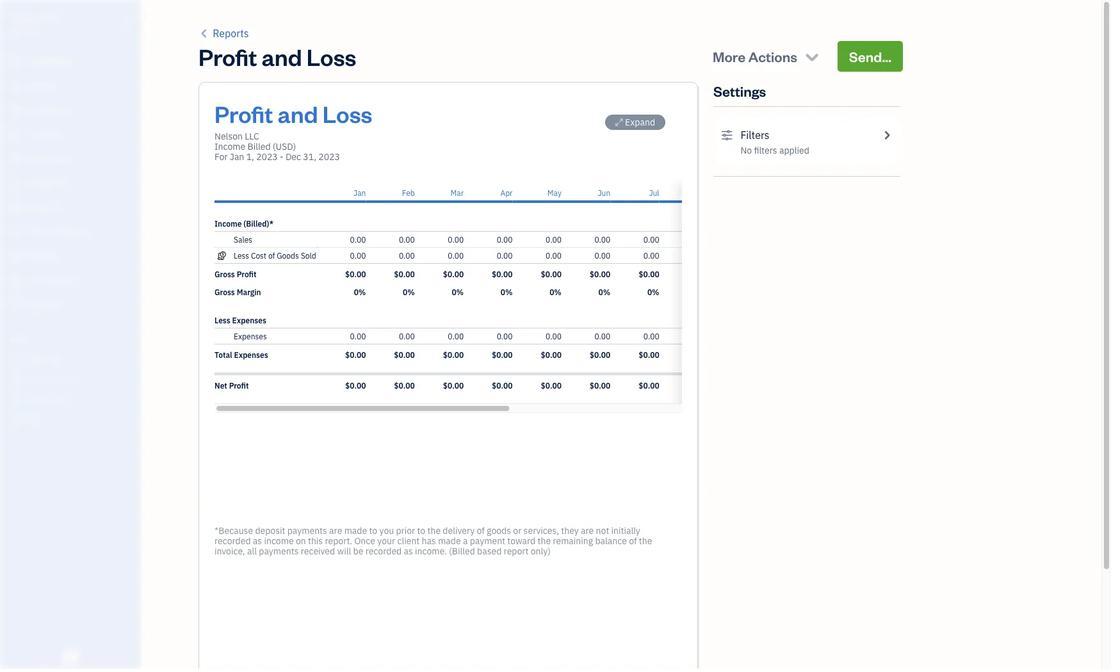Task type: vqa. For each thing, say whether or not it's contained in the screenshot.
HERE link
no



Task type: locate. For each thing, give the bounding box(es) containing it.
2023
[[256, 151, 278, 163], [319, 151, 340, 163]]

1 vertical spatial nelson
[[215, 130, 243, 142]]

1 horizontal spatial of
[[477, 525, 485, 537]]

2 horizontal spatial of
[[629, 535, 637, 547]]

1 vertical spatial payments
[[259, 546, 299, 557]]

$0.00
[[345, 269, 366, 279], [394, 269, 415, 279], [443, 269, 464, 279], [492, 269, 513, 279], [541, 269, 562, 279], [590, 269, 611, 279], [639, 269, 660, 279], [688, 269, 709, 279], [345, 350, 366, 360], [394, 350, 415, 360], [443, 350, 464, 360], [492, 350, 513, 360], [541, 350, 562, 360], [590, 350, 611, 360], [639, 350, 660, 360], [688, 350, 709, 360], [345, 381, 366, 391], [394, 381, 415, 391], [443, 381, 464, 391], [492, 381, 513, 391], [541, 381, 562, 391], [590, 381, 611, 391], [639, 381, 660, 391], [688, 381, 709, 391]]

-
[[280, 151, 284, 163]]

freshbooks image
[[60, 649, 81, 664]]

nelson up the owner
[[10, 11, 43, 25]]

category image
[[215, 235, 229, 245]]

actions
[[749, 47, 798, 65]]

will
[[337, 546, 351, 557]]

settings
[[714, 82, 767, 100]]

for
[[215, 151, 228, 163]]

0 vertical spatial gross
[[215, 269, 235, 279]]

a
[[463, 535, 468, 547]]

gross margin
[[215, 287, 261, 297]]

are left not
[[581, 525, 594, 537]]

1 gross from the top
[[215, 269, 235, 279]]

and for profit and loss
[[262, 41, 302, 71]]

less up category image
[[215, 315, 231, 326]]

0 vertical spatial llc
[[45, 11, 62, 25]]

1 horizontal spatial llc
[[245, 130, 259, 142]]

made
[[345, 525, 367, 537], [438, 535, 461, 547]]

invoice,
[[215, 546, 245, 557]]

8 0% from the left
[[697, 287, 709, 297]]

the
[[428, 525, 441, 537], [538, 535, 551, 547], [639, 535, 653, 547]]

the right toward
[[538, 535, 551, 547]]

less down sales
[[234, 251, 249, 261]]

nelson
[[10, 11, 43, 25], [215, 130, 243, 142]]

llc inside nelson llc owner
[[45, 11, 62, 25]]

expand image
[[616, 117, 623, 128]]

sold
[[301, 251, 316, 261]]

2023 left -
[[256, 151, 278, 163]]

profit right net
[[229, 381, 249, 391]]

more actions button
[[702, 41, 833, 72]]

2 to from the left
[[417, 525, 426, 537]]

jan left feb
[[354, 188, 366, 198]]

loss inside profit and loss nelson llc income billed (usd) for jan 1, 2023 - dec 31, 2023
[[323, 98, 372, 128]]

jan left 1,
[[230, 151, 244, 163]]

loss
[[307, 41, 356, 71], [323, 98, 372, 128]]

gross down gross profit
[[215, 287, 235, 297]]

less expenses
[[215, 315, 266, 326]]

1 income from the top
[[215, 141, 246, 153]]

profit
[[199, 41, 257, 71], [215, 98, 273, 128], [237, 269, 257, 279], [229, 381, 249, 391]]

1 vertical spatial less
[[215, 315, 231, 326]]

are up will
[[329, 525, 342, 537]]

0 horizontal spatial nelson
[[10, 11, 43, 25]]

chevronright image
[[881, 128, 893, 143]]

1 vertical spatial llc
[[245, 130, 259, 142]]

0 horizontal spatial jan
[[230, 151, 244, 163]]

deposit
[[255, 525, 285, 537]]

more actions
[[713, 47, 798, 65]]

filters
[[754, 144, 778, 156]]

2 vertical spatial expenses
[[234, 350, 268, 360]]

of left 'goods'
[[477, 525, 485, 537]]

1 horizontal spatial recorded
[[366, 546, 402, 557]]

expenses right total
[[234, 350, 268, 360]]

received
[[301, 546, 335, 557]]

2023 right "31,"
[[319, 151, 340, 163]]

as left the income
[[253, 535, 262, 547]]

payments
[[288, 525, 327, 537], [259, 546, 299, 557]]

income inside profit and loss nelson llc income billed (usd) for jan 1, 2023 - dec 31, 2023
[[215, 141, 246, 153]]

(billed
[[449, 546, 475, 557]]

payments up received
[[288, 525, 327, 537]]

and right reports button
[[262, 41, 302, 71]]

mar
[[451, 188, 464, 198]]

once
[[355, 535, 375, 547]]

1 horizontal spatial are
[[581, 525, 594, 537]]

your
[[378, 535, 395, 547]]

jun
[[598, 188, 611, 198]]

1 vertical spatial income
[[215, 219, 242, 229]]

0 vertical spatial jan
[[230, 151, 244, 163]]

as
[[253, 535, 262, 547], [404, 546, 413, 557]]

0 vertical spatial loss
[[307, 41, 356, 71]]

jan inside profit and loss nelson llc income billed (usd) for jan 1, 2023 - dec 31, 2023
[[230, 151, 244, 163]]

1 horizontal spatial 2023
[[319, 151, 340, 163]]

jan
[[230, 151, 244, 163], [354, 188, 366, 198]]

of right 'cost'
[[268, 251, 275, 261]]

1 vertical spatial loss
[[323, 98, 372, 128]]

1 horizontal spatial the
[[538, 535, 551, 547]]

and
[[262, 41, 302, 71], [278, 98, 318, 128]]

has
[[422, 535, 436, 547]]

expenses down margin
[[232, 315, 266, 326]]

of
[[268, 251, 275, 261], [477, 525, 485, 537], [629, 535, 637, 547]]

are
[[329, 525, 342, 537], [581, 525, 594, 537]]

1 horizontal spatial jan
[[354, 188, 366, 198]]

payment image
[[8, 153, 24, 166]]

you
[[380, 525, 394, 537]]

recorded left deposit
[[215, 535, 251, 547]]

income up category icon
[[215, 219, 242, 229]]

jul
[[649, 188, 660, 198]]

to
[[369, 525, 378, 537], [417, 525, 426, 537]]

1 0% from the left
[[354, 287, 366, 297]]

0 horizontal spatial the
[[428, 525, 441, 537]]

as down prior at the bottom
[[404, 546, 413, 557]]

nelson inside profit and loss nelson llc income billed (usd) for jan 1, 2023 - dec 31, 2023
[[215, 130, 243, 142]]

net
[[215, 381, 227, 391]]

payment
[[470, 535, 506, 547]]

gross for gross margin
[[215, 287, 235, 297]]

income left 1,
[[215, 141, 246, 153]]

0 vertical spatial nelson
[[10, 11, 43, 25]]

1 horizontal spatial as
[[404, 546, 413, 557]]

services,
[[524, 525, 559, 537]]

gross up gross margin
[[215, 269, 235, 279]]

the right the balance at the right bottom of the page
[[639, 535, 653, 547]]

1 horizontal spatial nelson
[[215, 130, 243, 142]]

nelson up for
[[215, 130, 243, 142]]

*because deposit payments are made to you prior to the delivery of goods or services, they are not initially recorded as income on this report. once your client has made a payment toward the remaining balance of the invoice, all payments received will be recorded as income. (billed based report only)
[[215, 525, 653, 557]]

payments down deposit
[[259, 546, 299, 557]]

income
[[215, 141, 246, 153], [215, 219, 242, 229]]

to right prior at the bottom
[[417, 525, 426, 537]]

to left the you
[[369, 525, 378, 537]]

1 vertical spatial jan
[[354, 188, 366, 198]]

expenses
[[232, 315, 266, 326], [234, 331, 267, 342], [234, 350, 268, 360]]

loss for profit and loss nelson llc income billed (usd) for jan 1, 2023 - dec 31, 2023
[[323, 98, 372, 128]]

2 gross from the top
[[215, 287, 235, 297]]

llc
[[45, 11, 62, 25], [245, 130, 259, 142]]

applied
[[780, 144, 810, 156]]

0 horizontal spatial 2023
[[256, 151, 278, 163]]

0 horizontal spatial less
[[215, 315, 231, 326]]

total
[[215, 350, 232, 360]]

gross profit
[[215, 269, 257, 279]]

0 vertical spatial and
[[262, 41, 302, 71]]

expenses down the less expenses
[[234, 331, 267, 342]]

0 horizontal spatial are
[[329, 525, 342, 537]]

0%
[[354, 287, 366, 297], [403, 287, 415, 297], [452, 287, 464, 297], [501, 287, 513, 297], [550, 287, 562, 297], [599, 287, 611, 297], [648, 287, 660, 297], [697, 287, 709, 297]]

*because
[[215, 525, 253, 537]]

0.00
[[350, 235, 366, 245], [399, 235, 415, 245], [448, 235, 464, 245], [497, 235, 513, 245], [546, 235, 562, 245], [595, 235, 611, 245], [644, 235, 660, 245], [693, 235, 709, 245], [350, 251, 366, 261], [399, 251, 415, 261], [448, 251, 464, 261], [497, 251, 513, 261], [546, 251, 562, 261], [595, 251, 611, 261], [644, 251, 660, 261], [693, 251, 709, 261], [350, 331, 366, 342], [399, 331, 415, 342], [448, 331, 464, 342], [497, 331, 513, 342], [546, 331, 562, 342], [595, 331, 611, 342], [644, 331, 660, 342], [693, 331, 709, 342]]

recorded down the you
[[366, 546, 402, 557]]

billed
[[248, 141, 271, 153]]

2 0% from the left
[[403, 287, 415, 297]]

chevronleft image
[[199, 26, 210, 41]]

made left a
[[438, 535, 461, 547]]

profit up billed
[[215, 98, 273, 128]]

the up income. at the bottom of page
[[428, 525, 441, 537]]

1 horizontal spatial less
[[234, 251, 249, 261]]

of right the balance at the right bottom of the page
[[629, 535, 637, 547]]

0 vertical spatial expenses
[[232, 315, 266, 326]]

report image
[[8, 299, 24, 312]]

1 vertical spatial gross
[[215, 287, 235, 297]]

and inside profit and loss nelson llc income billed (usd) for jan 1, 2023 - dec 31, 2023
[[278, 98, 318, 128]]

filters
[[741, 128, 770, 142]]

based
[[477, 546, 502, 557]]

0 horizontal spatial to
[[369, 525, 378, 537]]

expand
[[625, 116, 656, 128]]

and up (usd)
[[278, 98, 318, 128]]

recorded
[[215, 535, 251, 547], [366, 546, 402, 557]]

or
[[513, 525, 522, 537]]

timer image
[[8, 226, 24, 239]]

0 vertical spatial income
[[215, 141, 246, 153]]

1 horizontal spatial to
[[417, 525, 426, 537]]

1 vertical spatial and
[[278, 98, 318, 128]]

delivery
[[443, 525, 475, 537]]

0 horizontal spatial llc
[[45, 11, 62, 25]]

expand button
[[605, 115, 666, 130]]

0 vertical spatial less
[[234, 251, 249, 261]]

made up be
[[345, 525, 367, 537]]

send…
[[850, 47, 892, 65]]

gross
[[215, 269, 235, 279], [215, 287, 235, 297]]



Task type: describe. For each thing, give the bounding box(es) containing it.
money image
[[8, 251, 24, 263]]

gross for gross profit
[[215, 269, 235, 279]]

income
[[264, 535, 294, 547]]

be
[[353, 546, 364, 557]]

less for less expenses
[[215, 315, 231, 326]]

dec
[[286, 151, 301, 163]]

on
[[296, 535, 306, 547]]

only)
[[531, 546, 551, 557]]

total expenses
[[215, 350, 268, 360]]

3 0% from the left
[[452, 287, 464, 297]]

expenses for total expenses
[[234, 350, 268, 360]]

report
[[504, 546, 529, 557]]

not
[[596, 525, 610, 537]]

cost
[[251, 251, 267, 261]]

sales
[[234, 235, 253, 245]]

loss for profit and loss
[[307, 41, 356, 71]]

balance
[[596, 535, 627, 547]]

they
[[561, 525, 579, 537]]

1 to from the left
[[369, 525, 378, 537]]

chevrondown image
[[804, 47, 821, 65]]

0 vertical spatial payments
[[288, 525, 327, 537]]

2 horizontal spatial the
[[639, 535, 653, 547]]

estimate image
[[8, 104, 24, 117]]

initially
[[612, 525, 641, 537]]

settings image
[[10, 414, 137, 424]]

owner
[[10, 26, 34, 36]]

expenses for less expenses
[[232, 315, 266, 326]]

items and services image
[[10, 373, 137, 383]]

nelson inside nelson llc owner
[[10, 11, 43, 25]]

team members image
[[10, 352, 137, 363]]

(usd)
[[273, 141, 296, 153]]

bank connections image
[[10, 393, 137, 404]]

remaining
[[553, 535, 593, 547]]

profit up margin
[[237, 269, 257, 279]]

income.
[[415, 546, 447, 557]]

apr
[[501, 188, 513, 198]]

settings image
[[722, 128, 733, 143]]

prior
[[396, 525, 415, 537]]

invoice image
[[8, 129, 24, 142]]

profit down reports
[[199, 41, 257, 71]]

and for profit and loss nelson llc income billed (usd) for jan 1, 2023 - dec 31, 2023
[[278, 98, 318, 128]]

chart image
[[8, 275, 24, 288]]

less cost of goods sold
[[234, 251, 316, 261]]

1 horizontal spatial made
[[438, 535, 461, 547]]

0 horizontal spatial as
[[253, 535, 262, 547]]

income (billed)*
[[215, 219, 274, 229]]

apps image
[[10, 332, 137, 342]]

no
[[741, 144, 752, 156]]

7 0% from the left
[[648, 287, 660, 297]]

llc inside profit and loss nelson llc income billed (usd) for jan 1, 2023 - dec 31, 2023
[[245, 130, 259, 142]]

all
[[247, 546, 257, 557]]

1 are from the left
[[329, 525, 342, 537]]

more
[[713, 47, 746, 65]]

2 are from the left
[[581, 525, 594, 537]]

goods
[[277, 251, 299, 261]]

31,
[[303, 151, 317, 163]]

report.
[[325, 535, 352, 547]]

(billed)*
[[244, 219, 274, 229]]

category image
[[215, 331, 229, 342]]

this
[[308, 535, 323, 547]]

less for less cost of goods sold
[[234, 251, 249, 261]]

0 horizontal spatial of
[[268, 251, 275, 261]]

dashboard image
[[8, 56, 24, 69]]

6 0% from the left
[[599, 287, 611, 297]]

0 horizontal spatial made
[[345, 525, 367, 537]]

aug
[[695, 188, 709, 198]]

profit and loss nelson llc income billed (usd) for jan 1, 2023 - dec 31, 2023
[[215, 98, 372, 163]]

no filters applied
[[741, 144, 810, 156]]

nelson llc owner
[[10, 11, 62, 36]]

0 horizontal spatial recorded
[[215, 535, 251, 547]]

project image
[[8, 202, 24, 215]]

may
[[548, 188, 562, 198]]

main element
[[0, 0, 173, 670]]

2 2023 from the left
[[319, 151, 340, 163]]

margin
[[237, 287, 261, 297]]

expense image
[[8, 177, 24, 190]]

4 0% from the left
[[501, 287, 513, 297]]

send… button
[[838, 41, 903, 72]]

reports button
[[199, 26, 249, 41]]

feb
[[402, 188, 415, 198]]

toward
[[508, 535, 536, 547]]

1,
[[246, 151, 254, 163]]

reports
[[213, 27, 249, 40]]

profit and loss
[[199, 41, 356, 71]]

client image
[[8, 80, 24, 93]]

5 0% from the left
[[550, 287, 562, 297]]

1 vertical spatial expenses
[[234, 331, 267, 342]]

2 income from the top
[[215, 219, 242, 229]]

goods
[[487, 525, 511, 537]]

client
[[398, 535, 420, 547]]

net profit
[[215, 381, 249, 391]]

1 2023 from the left
[[256, 151, 278, 163]]

profit inside profit and loss nelson llc income billed (usd) for jan 1, 2023 - dec 31, 2023
[[215, 98, 273, 128]]



